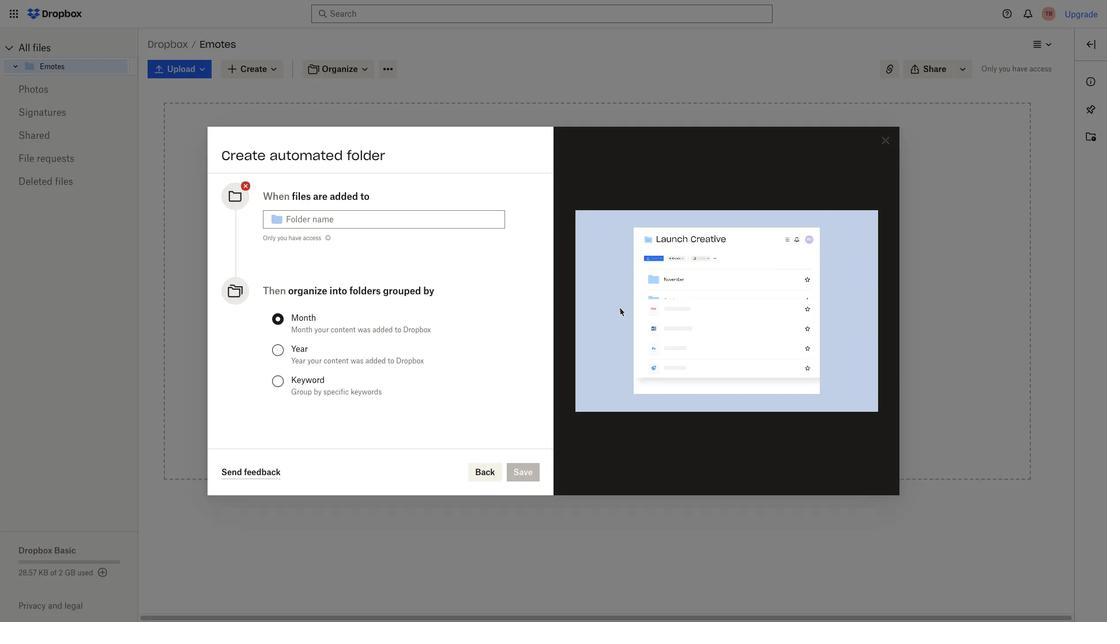 Task type: locate. For each thing, give the bounding box(es) containing it.
send
[[222, 468, 242, 477]]

1 vertical spatial only you have access
[[263, 235, 322, 242]]

access
[[527, 317, 556, 327]]

0 horizontal spatial by
[[314, 388, 322, 397]]

create
[[222, 148, 266, 164]]

1 vertical spatial and
[[48, 602, 62, 611]]

0 horizontal spatial you
[[277, 235, 287, 242]]

you inside the create automated folder dialog
[[277, 235, 287, 242]]

into
[[330, 286, 347, 297]]

was up keyword group by specific keywords
[[351, 357, 364, 366]]

ways
[[569, 288, 589, 298]]

files for request
[[562, 382, 578, 392]]

and left manage
[[552, 414, 567, 424]]

1 vertical spatial year
[[291, 357, 306, 366]]

automated
[[270, 148, 343, 164]]

open information panel image
[[1084, 75, 1098, 89]]

emotes right / at the top left of the page
[[200, 39, 236, 50]]

0 vertical spatial emotes
[[200, 39, 236, 50]]

1 horizontal spatial access
[[603, 414, 629, 424]]

your up keyword
[[308, 357, 322, 366]]

28.57
[[18, 569, 37, 578]]

1 vertical spatial only
[[263, 235, 276, 242]]

your for month
[[315, 326, 329, 335]]

to
[[360, 191, 370, 202], [608, 217, 616, 227], [591, 288, 599, 298], [395, 326, 401, 335], [388, 357, 394, 366], [580, 382, 588, 392], [628, 382, 635, 392], [631, 414, 639, 424]]

to inside year year your content was added to dropbox
[[388, 357, 394, 366]]

only you have access
[[982, 65, 1052, 73], [263, 235, 322, 242]]

all files tree
[[2, 39, 138, 76]]

1 horizontal spatial emotes
[[200, 39, 236, 50]]

1 horizontal spatial and
[[552, 414, 567, 424]]

share for share
[[923, 64, 947, 74]]

to down month month your content was added to dropbox
[[388, 357, 394, 366]]

added up year year your content was added to dropbox
[[373, 326, 393, 335]]

1 horizontal spatial only you have access
[[982, 65, 1052, 73]]

Folder name text field
[[286, 213, 498, 226]]

to left add
[[591, 288, 599, 298]]

your inside year year your content was added to dropbox
[[308, 357, 322, 366]]

to down 'request files to be added to this folder'
[[631, 414, 639, 424]]

to left be
[[580, 382, 588, 392]]

only
[[982, 65, 997, 73], [263, 235, 276, 242]]

files
[[33, 42, 51, 54], [55, 176, 73, 187], [292, 191, 311, 202], [570, 217, 586, 227], [562, 382, 578, 392]]

emotes
[[200, 39, 236, 50], [40, 62, 65, 71]]

have inside the create automated folder dialog
[[289, 235, 302, 242]]

from
[[598, 317, 617, 327], [556, 350, 574, 359]]

manage
[[569, 414, 601, 424]]

to right the here
[[608, 217, 616, 227]]

be
[[590, 382, 600, 392]]

files right all at left top
[[33, 42, 51, 54]]

this right be
[[638, 382, 652, 392]]

year right year radio
[[291, 344, 308, 354]]

0 horizontal spatial only
[[263, 235, 276, 242]]

content
[[618, 288, 649, 298], [331, 326, 356, 335], [324, 357, 349, 366]]

0 vertical spatial only
[[982, 65, 997, 73]]

was inside year year your content was added to dropbox
[[351, 357, 364, 366]]

content inside month month your content was added to dropbox
[[331, 326, 356, 335]]

send feedback button
[[222, 466, 281, 480]]

you
[[999, 65, 1011, 73], [277, 235, 287, 242]]

your left desktop
[[619, 317, 636, 327]]

or
[[549, 230, 556, 239]]

import
[[527, 350, 554, 359]]

all
[[18, 42, 30, 54]]

content up keyword group by specific keywords
[[324, 357, 349, 366]]

0 horizontal spatial only you have access
[[263, 235, 322, 242]]

to right be
[[628, 382, 635, 392]]

was up year year your content was added to dropbox
[[358, 326, 371, 335]]

0 vertical spatial share
[[923, 64, 947, 74]]

this down 'request files to be added to this folder'
[[641, 414, 655, 424]]

the
[[574, 230, 586, 239]]

2 year from the top
[[291, 357, 306, 366]]

0 vertical spatial and
[[552, 414, 567, 424]]

share inside more ways to add content element
[[527, 414, 550, 424]]

0 vertical spatial only you have access
[[982, 65, 1052, 73]]

was inside month month your content was added to dropbox
[[358, 326, 371, 335]]

dropbox
[[148, 39, 188, 50], [403, 326, 431, 335], [396, 357, 424, 366], [18, 546, 52, 556]]

0 vertical spatial by
[[424, 286, 434, 297]]

deleted
[[18, 176, 53, 187]]

to inside month month your content was added to dropbox
[[395, 326, 401, 335]]

to down grouped
[[395, 326, 401, 335]]

2 vertical spatial access
[[603, 414, 629, 424]]

2 vertical spatial this
[[641, 414, 655, 424]]

0 horizontal spatial emotes
[[40, 62, 65, 71]]

privacy and legal
[[18, 602, 83, 611]]

1 vertical spatial by
[[314, 388, 322, 397]]

access this folder from your desktop
[[527, 317, 668, 327]]

folder permissions image
[[324, 234, 333, 243]]

0 vertical spatial from
[[598, 317, 617, 327]]

files for deleted
[[55, 176, 73, 187]]

open activity image
[[1084, 130, 1098, 144]]

was
[[358, 326, 371, 335], [351, 357, 364, 366]]

files left are
[[292, 191, 311, 202]]

added right be
[[602, 382, 626, 392]]

1 vertical spatial content
[[331, 326, 356, 335]]

access
[[1030, 65, 1052, 73], [303, 235, 322, 242], [603, 414, 629, 424]]

keyword
[[291, 376, 325, 385]]

back
[[475, 468, 495, 478]]

added
[[330, 191, 358, 202], [373, 326, 393, 335], [366, 357, 386, 366], [602, 382, 626, 392]]

files inside drop files here to upload, or use the 'upload' button
[[570, 217, 586, 227]]

1 horizontal spatial share
[[923, 64, 947, 74]]

share
[[923, 64, 947, 74], [527, 414, 550, 424]]

1 vertical spatial was
[[351, 357, 364, 366]]

shared link
[[18, 124, 120, 147]]

by right grouped
[[424, 286, 434, 297]]

0 horizontal spatial have
[[289, 235, 302, 242]]

access inside more ways to add content element
[[603, 414, 629, 424]]

this
[[558, 317, 572, 327], [638, 382, 652, 392], [641, 414, 655, 424]]

share and manage access to this folder
[[527, 414, 680, 424]]

content for year
[[324, 357, 349, 366]]

share button
[[904, 60, 954, 78]]

Month radio
[[272, 314, 284, 325]]

0 vertical spatial access
[[1030, 65, 1052, 73]]

0 horizontal spatial access
[[303, 235, 322, 242]]

create automated folder dialog
[[208, 127, 900, 496]]

2 vertical spatial content
[[324, 357, 349, 366]]

emotes link
[[24, 59, 127, 73]]

grouped
[[383, 286, 421, 297]]

access inside the create automated folder dialog
[[303, 235, 322, 242]]

basic
[[54, 546, 76, 556]]

and inside more ways to add content element
[[552, 414, 567, 424]]

1 vertical spatial month
[[291, 326, 313, 335]]

shared
[[18, 130, 50, 141]]

files inside tree
[[33, 42, 51, 54]]

your
[[619, 317, 636, 327], [315, 326, 329, 335], [308, 357, 322, 366]]

dropbox inside month month your content was added to dropbox
[[403, 326, 431, 335]]

content right add
[[618, 288, 649, 298]]

1 horizontal spatial only
[[982, 65, 997, 73]]

emotes down all files
[[40, 62, 65, 71]]

added up keywords
[[366, 357, 386, 366]]

content inside year year your content was added to dropbox
[[324, 357, 349, 366]]

month right month radio
[[291, 313, 316, 323]]

1 vertical spatial share
[[527, 414, 550, 424]]

0 horizontal spatial share
[[527, 414, 550, 424]]

1 vertical spatial emotes
[[40, 62, 65, 71]]

dropbox logo - go to the homepage image
[[23, 5, 86, 23]]

are
[[313, 191, 328, 202]]

by down keyword
[[314, 388, 322, 397]]

this right access
[[558, 317, 572, 327]]

your down organize
[[315, 326, 329, 335]]

files up the
[[570, 217, 586, 227]]

dropbox inside year year your content was added to dropbox
[[396, 357, 424, 366]]

from down add
[[598, 317, 617, 327]]

added inside year year your content was added to dropbox
[[366, 357, 386, 366]]

deleted files
[[18, 176, 73, 187]]

signatures
[[18, 107, 66, 118]]

files inside more ways to add content element
[[562, 382, 578, 392]]

keywords
[[351, 388, 382, 397]]

from right import
[[556, 350, 574, 359]]

0 vertical spatial this
[[558, 317, 572, 327]]

0 horizontal spatial from
[[556, 350, 574, 359]]

share inside 'button'
[[923, 64, 947, 74]]

request
[[527, 382, 560, 392]]

year up keyword
[[291, 357, 306, 366]]

button
[[621, 230, 647, 239]]

your inside month month your content was added to dropbox
[[315, 326, 329, 335]]

google
[[576, 350, 604, 359]]

added inside month month your content was added to dropbox
[[373, 326, 393, 335]]

0 vertical spatial year
[[291, 344, 308, 354]]

group
[[291, 388, 312, 397]]

1 vertical spatial access
[[303, 235, 322, 242]]

0 vertical spatial was
[[358, 326, 371, 335]]

folder
[[347, 148, 385, 164], [574, 317, 596, 327], [654, 382, 676, 392], [658, 414, 680, 424]]

files left be
[[562, 382, 578, 392]]

was for year
[[351, 357, 364, 366]]

0 horizontal spatial and
[[48, 602, 62, 611]]

by
[[424, 286, 434, 297], [314, 388, 322, 397]]

month
[[291, 313, 316, 323], [291, 326, 313, 335]]

0 vertical spatial month
[[291, 313, 316, 323]]

28.57 kb of 2 gb used
[[18, 569, 93, 578]]

1 horizontal spatial have
[[1013, 65, 1028, 73]]

0 vertical spatial have
[[1013, 65, 1028, 73]]

and left legal
[[48, 602, 62, 611]]

here
[[588, 217, 606, 227]]

photos
[[18, 84, 48, 95]]

year year your content was added to dropbox
[[291, 344, 424, 366]]

of
[[50, 569, 57, 578]]

month down organize
[[291, 326, 313, 335]]

content up year year your content was added to dropbox
[[331, 326, 356, 335]]

1 vertical spatial you
[[277, 235, 287, 242]]

organize
[[288, 286, 327, 297]]

1 vertical spatial have
[[289, 235, 302, 242]]

1 horizontal spatial you
[[999, 65, 1011, 73]]

privacy and legal link
[[18, 602, 138, 611]]

and
[[552, 414, 567, 424], [48, 602, 62, 611]]

1 horizontal spatial by
[[424, 286, 434, 297]]

files down the file requests link
[[55, 176, 73, 187]]

added inside more ways to add content element
[[602, 382, 626, 392]]

to inside drop files here to upload, or use the 'upload' button
[[608, 217, 616, 227]]



Task type: vqa. For each thing, say whether or not it's contained in the screenshot.
the rightmost The Email
no



Task type: describe. For each thing, give the bounding box(es) containing it.
file
[[18, 153, 34, 164]]

1 vertical spatial from
[[556, 350, 574, 359]]

1 year from the top
[[291, 344, 308, 354]]

0 vertical spatial you
[[999, 65, 1011, 73]]

file requests
[[18, 153, 74, 164]]

files for drop
[[570, 217, 586, 227]]

your for year
[[308, 357, 322, 366]]

/
[[192, 39, 196, 49]]

kb
[[39, 569, 48, 578]]

more
[[547, 288, 567, 298]]

only inside the create automated folder dialog
[[263, 235, 276, 242]]

2
[[59, 569, 63, 578]]

global header element
[[0, 0, 1108, 28]]

use
[[558, 230, 572, 239]]

specific
[[324, 388, 349, 397]]

and for legal
[[48, 602, 62, 611]]

get more space image
[[95, 566, 109, 580]]

signatures link
[[18, 101, 120, 124]]

1 month from the top
[[291, 313, 316, 323]]

dropbox link
[[148, 37, 188, 52]]

1 horizontal spatial from
[[598, 317, 617, 327]]

create automated folder
[[222, 148, 385, 164]]

deleted files link
[[18, 170, 120, 193]]

privacy
[[18, 602, 46, 611]]

more ways to add content element
[[499, 287, 696, 442]]

when
[[263, 191, 290, 202]]

drop
[[548, 217, 568, 227]]

only you have access inside the create automated folder dialog
[[263, 235, 322, 242]]

keyword group by specific keywords
[[291, 376, 382, 397]]

1 vertical spatial this
[[638, 382, 652, 392]]

Year radio
[[272, 345, 284, 356]]

added right are
[[330, 191, 358, 202]]

files inside the create automated folder dialog
[[292, 191, 311, 202]]

folder inside dialog
[[347, 148, 385, 164]]

organize into folders grouped by
[[288, 286, 434, 297]]

drive
[[606, 350, 626, 359]]

desktop
[[638, 317, 668, 327]]

feedback
[[244, 468, 281, 477]]

folders
[[350, 286, 381, 297]]

used
[[77, 569, 93, 578]]

your inside more ways to add content element
[[619, 317, 636, 327]]

emotes inside 'link'
[[40, 62, 65, 71]]

2 month from the top
[[291, 326, 313, 335]]

more ways to add content
[[547, 288, 649, 298]]

photos link
[[18, 78, 120, 101]]

dropbox / emotes
[[148, 39, 236, 50]]

gb
[[65, 569, 76, 578]]

content for month
[[331, 326, 356, 335]]

files are added to
[[292, 191, 370, 202]]

0 vertical spatial content
[[618, 288, 649, 298]]

all files
[[18, 42, 51, 54]]

legal
[[64, 602, 83, 611]]

by inside keyword group by specific keywords
[[314, 388, 322, 397]]

'upload'
[[589, 230, 619, 239]]

all files link
[[18, 39, 138, 57]]

open details pane image
[[1084, 37, 1098, 51]]

then
[[263, 286, 286, 297]]

file requests link
[[18, 147, 120, 170]]

2 horizontal spatial access
[[1030, 65, 1052, 73]]

requests
[[37, 153, 74, 164]]

upgrade
[[1065, 9, 1098, 19]]

and for manage
[[552, 414, 567, 424]]

import from google drive
[[527, 350, 626, 359]]

dropbox basic
[[18, 546, 76, 556]]

open pinned items image
[[1084, 103, 1098, 117]]

upload,
[[618, 217, 647, 227]]

month month your content was added to dropbox
[[291, 313, 431, 335]]

files for all
[[33, 42, 51, 54]]

to up folder name text field
[[360, 191, 370, 202]]

send feedback
[[222, 468, 281, 477]]

upgrade link
[[1065, 9, 1098, 19]]

was for month
[[358, 326, 371, 335]]

back button
[[469, 464, 502, 482]]

drop files here to upload, or use the 'upload' button
[[548, 217, 647, 239]]

share for share and manage access to this folder
[[527, 414, 550, 424]]

Keyword radio
[[272, 376, 284, 388]]

add
[[601, 288, 616, 298]]

request files to be added to this folder
[[527, 382, 676, 392]]



